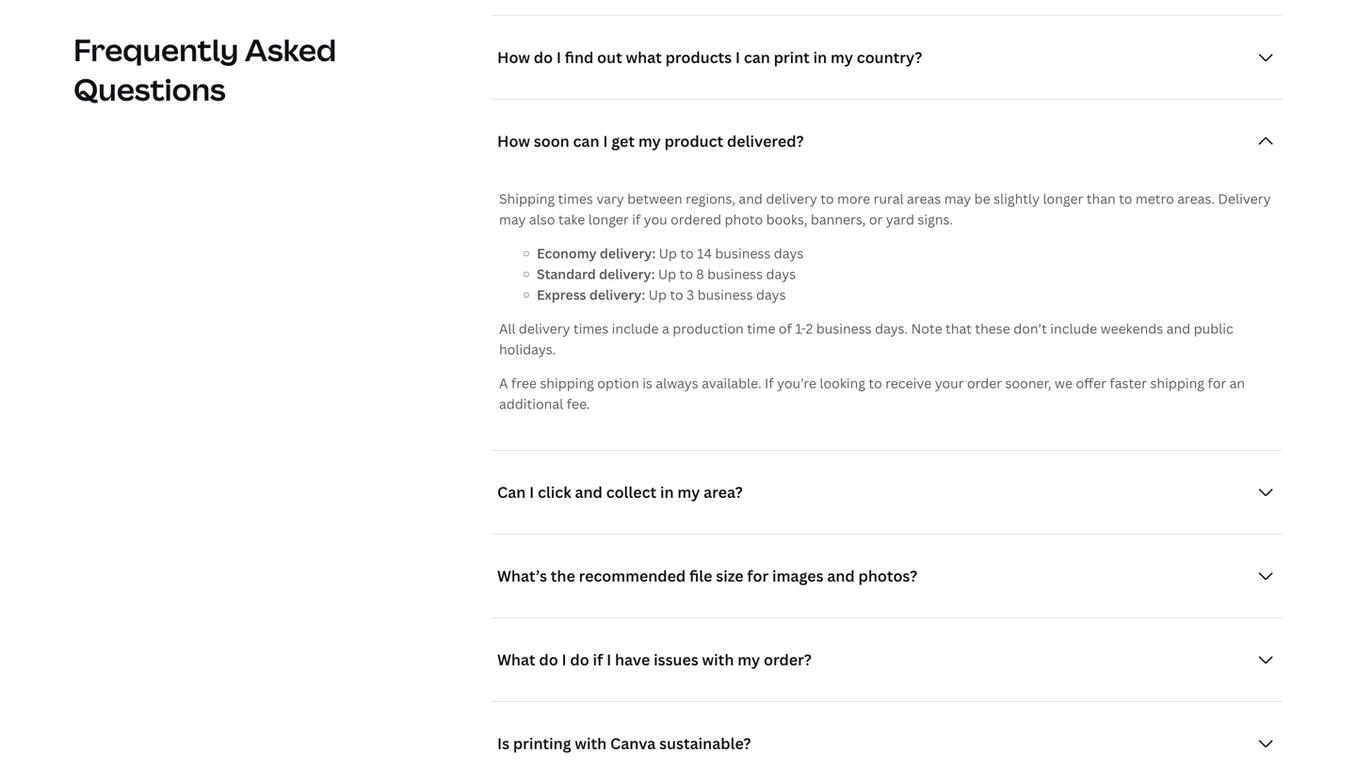 Task type: locate. For each thing, give the bounding box(es) containing it.
with inside dropdown button
[[575, 734, 607, 754]]

for right size at the bottom
[[747, 566, 769, 586]]

to right looking
[[869, 375, 882, 392]]

0 vertical spatial how
[[497, 47, 530, 67]]

0 horizontal spatial include
[[612, 320, 659, 338]]

frequently
[[73, 29, 239, 70]]

days.
[[875, 320, 908, 338]]

delivery: down 'you'
[[600, 245, 656, 262]]

0 vertical spatial times
[[558, 190, 593, 208]]

may down shipping
[[499, 211, 526, 229]]

days down books,
[[774, 245, 804, 262]]

business down photo
[[715, 245, 771, 262]]

0 horizontal spatial shipping
[[540, 375, 594, 392]]

with left canva
[[575, 734, 607, 754]]

shipping right faster
[[1150, 375, 1205, 392]]

public
[[1194, 320, 1234, 338]]

and left public
[[1167, 320, 1191, 338]]

1-
[[795, 320, 806, 338]]

business inside the all delivery times include a production time of 1-2 business days. note that these don't include weekends and public holidays.
[[816, 320, 872, 338]]

all
[[499, 320, 516, 338]]

1 vertical spatial longer
[[588, 211, 629, 229]]

0 vertical spatial for
[[1208, 375, 1227, 392]]

1 vertical spatial for
[[747, 566, 769, 586]]

delivery: down standard
[[589, 286, 645, 304]]

i left have
[[607, 650, 611, 670]]

to
[[821, 190, 834, 208], [1119, 190, 1133, 208], [680, 245, 694, 262], [680, 265, 693, 283], [670, 286, 683, 304], [869, 375, 882, 392]]

more
[[837, 190, 871, 208]]

longer left than
[[1043, 190, 1084, 208]]

2 include from the left
[[1051, 320, 1098, 338]]

include right don't on the right top of page
[[1051, 320, 1098, 338]]

1 vertical spatial delivery:
[[599, 265, 655, 283]]

to left 3
[[670, 286, 683, 304]]

1 horizontal spatial with
[[702, 650, 734, 670]]

if left 'you'
[[632, 211, 641, 229]]

and
[[739, 190, 763, 208], [1167, 320, 1191, 338], [575, 482, 603, 503], [827, 566, 855, 586]]

do for what
[[539, 650, 558, 670]]

do right what
[[539, 650, 558, 670]]

up left 3
[[649, 286, 667, 304]]

up down 'you'
[[659, 245, 677, 262]]

can left "print"
[[744, 47, 770, 67]]

is printing with canva sustainable?
[[497, 734, 751, 754]]

0 vertical spatial longer
[[1043, 190, 1084, 208]]

you're
[[777, 375, 817, 392]]

delivery: right standard
[[599, 265, 655, 283]]

business down 8
[[698, 286, 753, 304]]

a
[[499, 375, 508, 392]]

my left area?
[[678, 482, 700, 503]]

to right than
[[1119, 190, 1133, 208]]

1 vertical spatial days
[[766, 265, 796, 283]]

questions
[[73, 69, 226, 110]]

delivery up books,
[[766, 190, 817, 208]]

free
[[511, 375, 537, 392]]

0 horizontal spatial with
[[575, 734, 607, 754]]

times
[[558, 190, 593, 208], [574, 320, 609, 338]]

if left have
[[593, 650, 603, 670]]

how left find
[[497, 47, 530, 67]]

order
[[967, 375, 1002, 392]]

how soon can i get my product delivered? button
[[492, 123, 1283, 160]]

2 how from the top
[[497, 131, 530, 151]]

production
[[673, 320, 744, 338]]

order?
[[764, 650, 812, 670]]

1 how from the top
[[497, 47, 530, 67]]

1 horizontal spatial shipping
[[1150, 375, 1205, 392]]

my left order?
[[738, 650, 760, 670]]

areas
[[907, 190, 941, 208]]

may left "be"
[[944, 190, 971, 208]]

1 horizontal spatial in
[[813, 47, 827, 67]]

note
[[911, 320, 942, 338]]

a free shipping option is always available. if you're looking to receive your order sooner, we offer faster shipping for an additional fee.
[[499, 375, 1245, 413]]

1 vertical spatial with
[[575, 734, 607, 754]]

1 horizontal spatial if
[[632, 211, 641, 229]]

0 horizontal spatial can
[[573, 131, 600, 151]]

if inside dropdown button
[[593, 650, 603, 670]]

these
[[975, 320, 1011, 338]]

my inside dropdown button
[[738, 650, 760, 670]]

how do i find out what products i can print in my country?
[[497, 47, 922, 67]]

sooner,
[[1006, 375, 1052, 392]]

0 horizontal spatial for
[[747, 566, 769, 586]]

economy delivery: up to 14 business days standard delivery: up to 8 business days express delivery: up to 3 business days
[[537, 245, 804, 304]]

my
[[831, 47, 853, 67], [638, 131, 661, 151], [678, 482, 700, 503], [738, 650, 760, 670]]

longer down vary
[[588, 211, 629, 229]]

1 vertical spatial may
[[499, 211, 526, 229]]

delivery:
[[600, 245, 656, 262], [599, 265, 655, 283], [589, 286, 645, 304]]

vary
[[597, 190, 624, 208]]

for
[[1208, 375, 1227, 392], [747, 566, 769, 586]]

0 vertical spatial with
[[702, 650, 734, 670]]

delivery
[[766, 190, 817, 208], [519, 320, 570, 338]]

additional
[[499, 395, 564, 413]]

days up the of at right
[[766, 265, 796, 283]]

for inside dropdown button
[[747, 566, 769, 586]]

1 vertical spatial how
[[497, 131, 530, 151]]

1 horizontal spatial delivery
[[766, 190, 817, 208]]

delivery inside shipping times vary between regions, and delivery to more rural areas may be slightly longer than to metro areas. delivery may also take longer if you ordered photo books, banners, or yard signs.
[[766, 190, 817, 208]]

i left find
[[557, 47, 561, 67]]

my left country?
[[831, 47, 853, 67]]

for inside a free shipping option is always available. if you're looking to receive your order sooner, we offer faster shipping for an additional fee.
[[1208, 375, 1227, 392]]

14
[[697, 245, 712, 262]]

8
[[696, 265, 704, 283]]

do left have
[[570, 650, 589, 670]]

ordered
[[671, 211, 722, 229]]

0 vertical spatial in
[[813, 47, 827, 67]]

what do i do if i have issues with my order? button
[[492, 642, 1283, 679]]

up left 8
[[658, 265, 676, 283]]

0 horizontal spatial delivery
[[519, 320, 570, 338]]

1 vertical spatial if
[[593, 650, 603, 670]]

and up photo
[[739, 190, 763, 208]]

shipping
[[499, 190, 555, 208]]

delivery inside the all delivery times include a production time of 1-2 business days. note that these don't include weekends and public holidays.
[[519, 320, 570, 338]]

i left get
[[603, 131, 608, 151]]

a
[[662, 320, 670, 338]]

days
[[774, 245, 804, 262], [766, 265, 796, 283], [756, 286, 786, 304]]

in right "print"
[[813, 47, 827, 67]]

0 horizontal spatial may
[[499, 211, 526, 229]]

delivery up holidays.
[[519, 320, 570, 338]]

longer
[[1043, 190, 1084, 208], [588, 211, 629, 229]]

0 horizontal spatial if
[[593, 650, 603, 670]]

0 vertical spatial up
[[659, 245, 677, 262]]

what's
[[497, 566, 547, 586]]

business right 2
[[816, 320, 872, 338]]

1 horizontal spatial include
[[1051, 320, 1098, 338]]

size
[[716, 566, 744, 586]]

with
[[702, 650, 734, 670], [575, 734, 607, 754]]

include
[[612, 320, 659, 338], [1051, 320, 1098, 338]]

1 vertical spatial delivery
[[519, 320, 570, 338]]

what do i do if i have issues with my order?
[[497, 650, 812, 670]]

do inside dropdown button
[[534, 47, 553, 67]]

delivery
[[1218, 190, 1271, 208]]

you
[[644, 211, 668, 229]]

or
[[869, 211, 883, 229]]

asked
[[245, 29, 336, 70]]

books,
[[766, 211, 808, 229]]

0 vertical spatial if
[[632, 211, 641, 229]]

time
[[747, 320, 776, 338]]

may
[[944, 190, 971, 208], [499, 211, 526, 229]]

photos?
[[859, 566, 918, 586]]

in right collect
[[660, 482, 674, 503]]

option
[[597, 375, 639, 392]]

days up the time
[[756, 286, 786, 304]]

can
[[744, 47, 770, 67], [573, 131, 600, 151]]

times inside shipping times vary between regions, and delivery to more rural areas may be slightly longer than to metro areas. delivery may also take longer if you ordered photo books, banners, or yard signs.
[[558, 190, 593, 208]]

times up take at top
[[558, 190, 593, 208]]

signs.
[[918, 211, 953, 229]]

printing
[[513, 734, 571, 754]]

can right 'soon'
[[573, 131, 600, 151]]

1 horizontal spatial can
[[744, 47, 770, 67]]

0 horizontal spatial in
[[660, 482, 674, 503]]

shipping up fee.
[[540, 375, 594, 392]]

regions,
[[686, 190, 736, 208]]

i right can
[[529, 482, 534, 503]]

for left an
[[1208, 375, 1227, 392]]

1 vertical spatial can
[[573, 131, 600, 151]]

1 vertical spatial times
[[574, 320, 609, 338]]

faster
[[1110, 375, 1147, 392]]

times down express
[[574, 320, 609, 338]]

issues
[[654, 650, 699, 670]]

0 horizontal spatial longer
[[588, 211, 629, 229]]

don't
[[1014, 320, 1047, 338]]

than
[[1087, 190, 1116, 208]]

1 horizontal spatial for
[[1208, 375, 1227, 392]]

business
[[715, 245, 771, 262], [708, 265, 763, 283], [698, 286, 753, 304], [816, 320, 872, 338]]

with right issues
[[702, 650, 734, 670]]

what
[[497, 650, 536, 670]]

how left 'soon'
[[497, 131, 530, 151]]

0 vertical spatial can
[[744, 47, 770, 67]]

can
[[497, 482, 526, 503]]

include left a
[[612, 320, 659, 338]]

0 vertical spatial delivery
[[766, 190, 817, 208]]

0 vertical spatial may
[[944, 190, 971, 208]]

do left find
[[534, 47, 553, 67]]



Task type: describe. For each thing, give the bounding box(es) containing it.
delivered?
[[727, 131, 804, 151]]

your
[[935, 375, 964, 392]]

if
[[765, 375, 774, 392]]

out
[[597, 47, 622, 67]]

country?
[[857, 47, 922, 67]]

2 vertical spatial delivery:
[[589, 286, 645, 304]]

holidays.
[[499, 341, 556, 358]]

1 horizontal spatial may
[[944, 190, 971, 208]]

file
[[690, 566, 713, 586]]

print
[[774, 47, 810, 67]]

1 vertical spatial up
[[658, 265, 676, 283]]

receive
[[886, 375, 932, 392]]

click
[[538, 482, 571, 503]]

1 vertical spatial in
[[660, 482, 674, 503]]

canva
[[610, 734, 656, 754]]

3
[[687, 286, 694, 304]]

areas.
[[1178, 190, 1215, 208]]

is printing with canva sustainable? button
[[492, 725, 1283, 763]]

all delivery times include a production time of 1-2 business days. note that these don't include weekends and public holidays.
[[499, 320, 1234, 358]]

looking
[[820, 375, 866, 392]]

of
[[779, 320, 792, 338]]

can i click and collect in my area? button
[[492, 474, 1283, 512]]

2 vertical spatial days
[[756, 286, 786, 304]]

photo
[[725, 211, 763, 229]]

do for how
[[534, 47, 553, 67]]

and inside shipping times vary between regions, and delivery to more rural areas may be slightly longer than to metro areas. delivery may also take longer if you ordered photo books, banners, or yard signs.
[[739, 190, 763, 208]]

is
[[643, 375, 653, 392]]

what
[[626, 47, 662, 67]]

available.
[[702, 375, 762, 392]]

sustainable?
[[659, 734, 751, 754]]

have
[[615, 650, 650, 670]]

economy
[[537, 245, 597, 262]]

find
[[565, 47, 594, 67]]

banners,
[[811, 211, 866, 229]]

rural
[[874, 190, 904, 208]]

images
[[772, 566, 824, 586]]

between
[[627, 190, 683, 208]]

0 vertical spatial days
[[774, 245, 804, 262]]

2
[[806, 320, 813, 338]]

metro
[[1136, 190, 1174, 208]]

1 include from the left
[[612, 320, 659, 338]]

i right what
[[562, 650, 567, 670]]

area?
[[704, 482, 743, 503]]

be
[[975, 190, 991, 208]]

2 shipping from the left
[[1150, 375, 1205, 392]]

products
[[666, 47, 732, 67]]

to up "banners,"
[[821, 190, 834, 208]]

express
[[537, 286, 586, 304]]

can i click and collect in my area?
[[497, 482, 743, 503]]

offer
[[1076, 375, 1107, 392]]

take
[[558, 211, 585, 229]]

collect
[[606, 482, 657, 503]]

the
[[551, 566, 575, 586]]

my right get
[[638, 131, 661, 151]]

how for how do i find out what products i can print in my country?
[[497, 47, 530, 67]]

what's the recommended file size for images and photos? button
[[492, 558, 1283, 595]]

and right the images
[[827, 566, 855, 586]]

frequently asked questions
[[73, 29, 336, 110]]

0 vertical spatial delivery:
[[600, 245, 656, 262]]

how do i find out what products i can print in my country? button
[[492, 39, 1283, 76]]

weekends
[[1101, 320, 1164, 338]]

fee.
[[567, 395, 590, 413]]

times inside the all delivery times include a production time of 1-2 business days. note that these don't include weekends and public holidays.
[[574, 320, 609, 338]]

slightly
[[994, 190, 1040, 208]]

how soon can i get my product delivered?
[[497, 131, 804, 151]]

2 vertical spatial up
[[649, 286, 667, 304]]

1 horizontal spatial longer
[[1043, 190, 1084, 208]]

also
[[529, 211, 555, 229]]

i right products
[[736, 47, 740, 67]]

1 shipping from the left
[[540, 375, 594, 392]]

if inside shipping times vary between regions, and delivery to more rural areas may be slightly longer than to metro areas. delivery may also take longer if you ordered photo books, banners, or yard signs.
[[632, 211, 641, 229]]

and inside the all delivery times include a production time of 1-2 business days. note that these don't include weekends and public holidays.
[[1167, 320, 1191, 338]]

always
[[656, 375, 699, 392]]

business right 8
[[708, 265, 763, 283]]

we
[[1055, 375, 1073, 392]]

yard
[[886, 211, 915, 229]]

and right click at the left
[[575, 482, 603, 503]]

standard
[[537, 265, 596, 283]]

to left 8
[[680, 265, 693, 283]]

shipping times vary between regions, and delivery to more rural areas may be slightly longer than to metro areas. delivery may also take longer if you ordered photo books, banners, or yard signs.
[[499, 190, 1271, 229]]

soon
[[534, 131, 570, 151]]

to inside a free shipping option is always available. if you're looking to receive your order sooner, we offer faster shipping for an additional fee.
[[869, 375, 882, 392]]

to left 14
[[680, 245, 694, 262]]

with inside dropdown button
[[702, 650, 734, 670]]

product
[[665, 131, 724, 151]]

what's the recommended file size for images and photos?
[[497, 566, 918, 586]]

get
[[612, 131, 635, 151]]

how for how soon can i get my product delivered?
[[497, 131, 530, 151]]



Task type: vqa. For each thing, say whether or not it's contained in the screenshot.
Home
no



